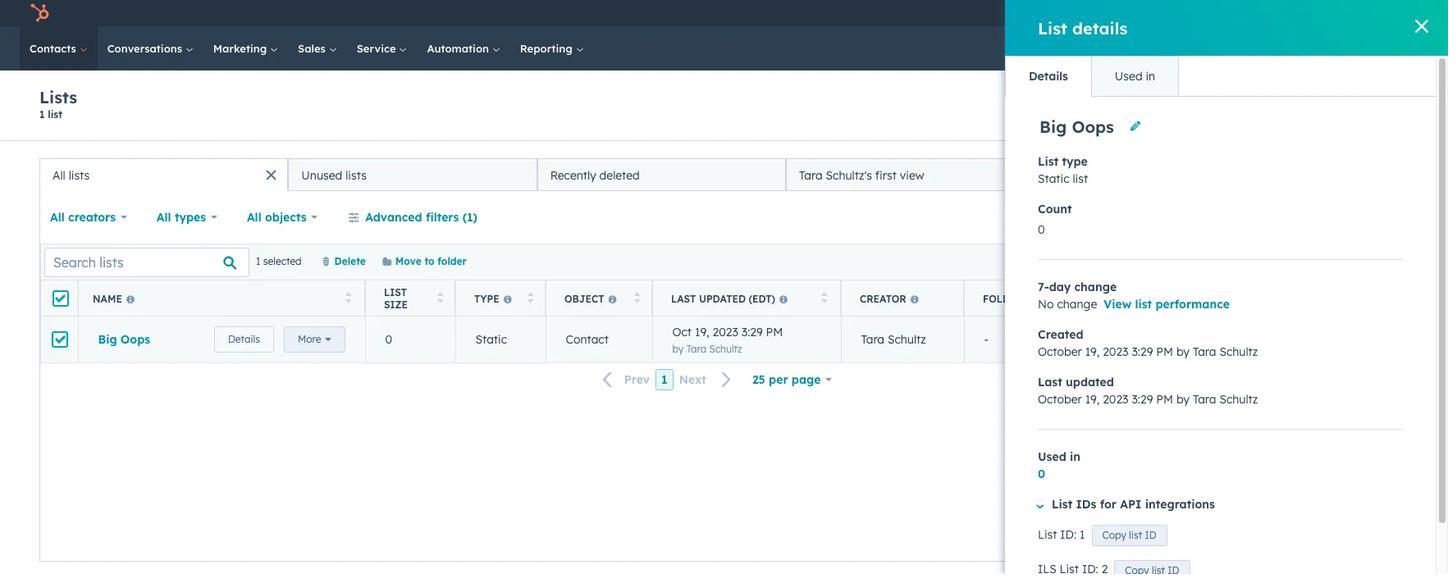 Task type: vqa. For each thing, say whether or not it's contained in the screenshot.
Schultz'S
yes



Task type: locate. For each thing, give the bounding box(es) containing it.
2 horizontal spatial press to sort. image
[[1045, 292, 1051, 303]]

big
[[98, 332, 117, 347]]

sales link
[[288, 26, 347, 71]]

all types
[[157, 210, 206, 225]]

all for all lists
[[53, 168, 65, 183]]

lists 1 list
[[39, 87, 77, 121]]

used in down details
[[1115, 69, 1156, 84]]

press to sort. element for type
[[528, 292, 534, 306]]

4 press to sort. element from the left
[[634, 292, 640, 306]]

Search lists search field
[[44, 247, 249, 277]]

change up view
[[1075, 280, 1117, 295]]

menu
[[1028, 0, 1429, 26]]

25 per page button
[[742, 364, 843, 396]]

import link
[[1251, 92, 1312, 119]]

all lists button
[[39, 158, 288, 191]]

next
[[679, 373, 707, 387]]

press to sort. element for folder
[[1045, 292, 1051, 306]]

upgrade image
[[1039, 7, 1054, 22]]

deleted
[[600, 168, 640, 183]]

list inside list type static list
[[1073, 172, 1088, 186]]

schultz inside created october 19, 2023 3:29 pm by tara schultz
[[1220, 345, 1258, 359]]

list for list ids for api integrations
[[1052, 497, 1073, 512]]

tara
[[799, 168, 823, 183], [861, 332, 885, 347], [687, 343, 707, 355], [1193, 345, 1217, 359], [1193, 392, 1217, 407]]

2023 inside created october 19, 2023 3:29 pm by tara schultz
[[1103, 345, 1129, 359]]

list for list id: 1
[[1038, 528, 1057, 542]]

0 vertical spatial used in
[[1115, 69, 1156, 84]]

0 horizontal spatial used
[[1038, 450, 1067, 465]]

updated down created
[[1066, 375, 1114, 390]]

october inside last updated october 19, 2023 3:29 pm by tara schultz
[[1038, 392, 1082, 407]]

5 press to sort. element from the left
[[822, 292, 828, 306]]

used in 0
[[1038, 450, 1081, 482]]

2 horizontal spatial in
[[1146, 69, 1156, 84]]

press to sort. image left creator
[[822, 292, 828, 303]]

3 press to sort. element from the left
[[528, 292, 534, 306]]

0 horizontal spatial press to sort. image
[[345, 292, 351, 303]]

by down "performance"
[[1177, 345, 1190, 359]]

copy list id button
[[1092, 526, 1168, 547]]

list right view
[[1135, 297, 1152, 312]]

settings link
[[1220, 5, 1240, 22]]

pm down created october 19, 2023 3:29 pm by tara schultz
[[1157, 392, 1174, 407]]

1 vertical spatial 19,
[[1085, 345, 1100, 359]]

0
[[1038, 222, 1045, 237], [385, 332, 392, 347], [1083, 332, 1090, 347], [1038, 467, 1046, 482]]

view right add
[[1097, 167, 1123, 181]]

list inside list size
[[384, 286, 407, 299]]

in
[[1146, 69, 1156, 84], [1112, 293, 1124, 305], [1070, 450, 1081, 465]]

caret image
[[1037, 505, 1044, 509]]

list down type
[[1073, 172, 1088, 186]]

last
[[671, 293, 696, 305], [1038, 375, 1063, 390]]

3:29 inside last updated october 19, 2023 3:29 pm by tara schultz
[[1132, 392, 1153, 407]]

updated left the (edt)
[[699, 293, 746, 305]]

19, down created october 19, 2023 3:29 pm by tara schultz
[[1085, 392, 1100, 407]]

press to sort. image for object
[[634, 292, 640, 303]]

(4/50)
[[1127, 167, 1164, 181]]

oct
[[673, 325, 692, 339]]

schultz
[[888, 332, 926, 347], [709, 343, 742, 355], [1220, 345, 1258, 359], [1220, 392, 1258, 407]]

2023 inside last updated october 19, 2023 3:29 pm by tara schultz
[[1103, 392, 1129, 407]]

0 vertical spatial updated
[[699, 293, 746, 305]]

2 press to sort. image from the left
[[634, 292, 640, 303]]

creator column header
[[841, 281, 965, 317]]

1 vertical spatial 3:29
[[1132, 345, 1153, 359]]

lists right unused
[[346, 168, 367, 183]]

per
[[769, 373, 788, 387]]

0 vertical spatial details
[[1029, 69, 1068, 84]]

view right first
[[900, 168, 924, 183]]

0 vertical spatial change
[[1075, 280, 1117, 295]]

lists for unused lists
[[346, 168, 367, 183]]

all inside popup button
[[50, 210, 65, 225]]

lists for all lists
[[69, 168, 90, 183]]

tara left schultz's
[[799, 168, 823, 183]]

0 inside "count 0 7-day change no change view list performance"
[[1038, 222, 1045, 237]]

details up list name field
[[1029, 69, 1068, 84]]

service link
[[347, 26, 417, 71]]

all left types
[[157, 210, 171, 225]]

3:29
[[742, 325, 763, 339], [1132, 345, 1153, 359], [1132, 392, 1153, 407]]

pm inside oct 19, 2023 3:29 pm by tara schultz
[[766, 325, 783, 339]]

2023 down view
[[1103, 345, 1129, 359]]

tara down "performance"
[[1193, 345, 1217, 359]]

2 press to sort. image from the left
[[438, 292, 444, 303]]

used inside used in 0
[[1038, 450, 1067, 465]]

1 vertical spatial details button
[[214, 327, 274, 353]]

all left the objects
[[247, 210, 262, 225]]

2023 down last updated (edt)
[[713, 325, 738, 339]]

0 vertical spatial october
[[1038, 345, 1082, 359]]

0 vertical spatial 19,
[[695, 325, 710, 339]]

view inside popup button
[[1097, 167, 1123, 181]]

1 vertical spatial pm
[[1157, 345, 1174, 359]]

recently deleted button
[[537, 158, 786, 191]]

1 october from the top
[[1038, 345, 1082, 359]]

move to folder
[[395, 255, 467, 268]]

1 vertical spatial used in
[[1082, 293, 1124, 305]]

details button up list name field
[[1006, 57, 1091, 96]]

in inside 'button'
[[1146, 69, 1156, 84]]

2023 down created october 19, 2023 3:29 pm by tara schultz
[[1103, 392, 1129, 407]]

last updated (edt)
[[671, 293, 776, 305]]

2023
[[713, 325, 738, 339], [1103, 345, 1129, 359], [1103, 392, 1129, 407]]

1 down lists
[[39, 108, 45, 121]]

1 horizontal spatial last
[[1038, 375, 1063, 390]]

list down move
[[384, 286, 407, 299]]

list left details
[[1038, 18, 1068, 38]]

in up created october 19, 2023 3:29 pm by tara schultz
[[1112, 293, 1124, 305]]

api
[[1120, 497, 1142, 512]]

folder
[[438, 255, 467, 268]]

tara inside created october 19, 2023 3:29 pm by tara schultz
[[1193, 345, 1217, 359]]

7-
[[1038, 280, 1049, 295]]

add
[[1071, 167, 1093, 181]]

1 vertical spatial 2023
[[1103, 345, 1129, 359]]

list right caret icon
[[1052, 497, 1073, 512]]

details
[[1029, 69, 1068, 84], [228, 333, 260, 346]]

press to sort. element
[[345, 292, 351, 306], [438, 292, 444, 306], [528, 292, 534, 306], [634, 292, 640, 306], [822, 292, 828, 306], [1045, 292, 1051, 306]]

tara inside last updated october 19, 2023 3:29 pm by tara schultz
[[1193, 392, 1217, 407]]

tara down created october 19, 2023 3:29 pm by tara schultz
[[1193, 392, 1217, 407]]

calling icon image
[[1126, 7, 1141, 21]]

list inside "count 0 7-day change no change view list performance"
[[1135, 297, 1152, 312]]

list down lists
[[48, 108, 62, 121]]

list right create at the top of the page
[[1370, 99, 1383, 111]]

in up ids
[[1070, 450, 1081, 465]]

press to sort. image down delete button
[[345, 292, 351, 303]]

19,
[[695, 325, 710, 339], [1085, 345, 1100, 359], [1085, 392, 1100, 407]]

0 horizontal spatial view
[[900, 168, 924, 183]]

details left more
[[228, 333, 260, 346]]

no
[[1038, 297, 1054, 312]]

press to sort. image right object
[[634, 292, 640, 303]]

6 press to sort. element from the left
[[1045, 292, 1051, 306]]

by down oct
[[673, 343, 684, 355]]

press to sort. image up created
[[1045, 292, 1051, 303]]

last inside last updated october 19, 2023 3:29 pm by tara schultz
[[1038, 375, 1063, 390]]

19, right oct
[[695, 325, 710, 339]]

create list
[[1336, 99, 1383, 111]]

object
[[565, 293, 604, 305]]

delete
[[334, 255, 366, 268]]

copy list id
[[1103, 530, 1157, 542]]

0 vertical spatial in
[[1146, 69, 1156, 84]]

last down created
[[1038, 375, 1063, 390]]

to
[[425, 255, 435, 268]]

notifications button
[[1244, 0, 1272, 26]]

pm
[[766, 325, 783, 339], [1157, 345, 1174, 359], [1157, 392, 1174, 407]]

2 vertical spatial in
[[1070, 450, 1081, 465]]

0 horizontal spatial updated
[[699, 293, 746, 305]]

apoptosis studios 2 button
[[1275, 0, 1427, 26]]

1 vertical spatial updated
[[1066, 375, 1114, 390]]

lists up all creators
[[69, 168, 90, 183]]

2023 inside oct 19, 2023 3:29 pm by tara schultz
[[713, 325, 738, 339]]

1 horizontal spatial used
[[1082, 293, 1109, 305]]

1 vertical spatial used
[[1082, 293, 1109, 305]]

2 vertical spatial pm
[[1157, 392, 1174, 407]]

in down calling icon dropdown button
[[1146, 69, 1156, 84]]

19, up last updated october 19, 2023 3:29 pm by tara schultz on the right bottom of the page
[[1085, 345, 1100, 359]]

1 horizontal spatial details button
[[1006, 57, 1091, 96]]

0 horizontal spatial details button
[[214, 327, 274, 353]]

Search HubSpot search field
[[1218, 34, 1419, 62]]

0 horizontal spatial details
[[228, 333, 260, 346]]

1 horizontal spatial in
[[1112, 293, 1124, 305]]

1 lists from the left
[[69, 168, 90, 183]]

service
[[357, 42, 399, 55]]

list
[[1370, 99, 1383, 111], [48, 108, 62, 121], [1073, 172, 1088, 186], [1135, 297, 1152, 312], [1129, 530, 1142, 542]]

used
[[1115, 69, 1143, 84], [1082, 293, 1109, 305], [1038, 450, 1067, 465]]

0 vertical spatial pm
[[766, 325, 783, 339]]

3:29 down created october 19, 2023 3:29 pm by tara schultz
[[1132, 392, 1153, 407]]

press to sort. element right type
[[528, 292, 534, 306]]

folder element
[[964, 317, 1063, 363]]

1 horizontal spatial press to sort. image
[[438, 292, 444, 303]]

used inside 'button'
[[1115, 69, 1143, 84]]

contacts
[[30, 42, 79, 55]]

0 vertical spatial 2023
[[713, 325, 738, 339]]

details button left more
[[214, 327, 274, 353]]

1 vertical spatial last
[[1038, 375, 1063, 390]]

1 press to sort. image from the left
[[345, 292, 351, 303]]

list left id: on the bottom
[[1038, 528, 1057, 542]]

0 horizontal spatial press to sort. image
[[528, 292, 534, 303]]

lists
[[69, 168, 90, 183], [346, 168, 367, 183]]

1 right id: on the bottom
[[1080, 528, 1085, 542]]

1 horizontal spatial static
[[1038, 172, 1070, 186]]

all inside button
[[53, 168, 65, 183]]

3 press to sort. image from the left
[[1045, 292, 1051, 303]]

1 left selected
[[256, 255, 261, 268]]

press to sort. image right type
[[528, 292, 534, 303]]

list inside the lists 1 list
[[48, 108, 62, 121]]

1
[[39, 108, 45, 121], [256, 255, 261, 268], [662, 373, 668, 387], [1080, 528, 1085, 542]]

press to sort. element down move to folder
[[438, 292, 444, 306]]

1 vertical spatial in
[[1112, 293, 1124, 305]]

october
[[1038, 345, 1082, 359], [1038, 392, 1082, 407]]

1 horizontal spatial lists
[[346, 168, 367, 183]]

marketing link
[[203, 26, 288, 71]]

details inside navigation
[[1029, 69, 1068, 84]]

1 horizontal spatial details
[[1029, 69, 1068, 84]]

0 vertical spatial details button
[[1006, 57, 1091, 96]]

lists inside button
[[346, 168, 367, 183]]

1 selected
[[256, 255, 302, 268]]

0 vertical spatial last
[[671, 293, 696, 305]]

3:29 up last updated october 19, 2023 3:29 pm by tara schultz on the right bottom of the page
[[1132, 345, 1153, 359]]

2
[[1397, 7, 1403, 20]]

lists banner
[[39, 87, 1397, 124]]

2 horizontal spatial used
[[1115, 69, 1143, 84]]

details button for used in 'button'
[[1006, 57, 1091, 96]]

19, inside created october 19, 2023 3:29 pm by tara schultz
[[1085, 345, 1100, 359]]

1 right prev
[[662, 373, 668, 387]]

list ids for api integrations button
[[1036, 497, 1403, 512]]

2 vertical spatial 19,
[[1085, 392, 1100, 407]]

count 0 7-day change no change view list performance
[[1038, 202, 1230, 312]]

0 horizontal spatial static
[[476, 332, 507, 347]]

list type static list
[[1038, 154, 1088, 186]]

1 vertical spatial static
[[476, 332, 507, 347]]

1 vertical spatial details
[[228, 333, 260, 346]]

tara down creator
[[861, 332, 885, 347]]

pm up last updated october 19, 2023 3:29 pm by tara schultz on the right bottom of the page
[[1157, 345, 1174, 359]]

hubspot link
[[20, 3, 62, 23]]

last for last updated october 19, 2023 3:29 pm by tara schultz
[[1038, 375, 1063, 390]]

press to sort. image down move to folder
[[438, 292, 444, 303]]

change
[[1075, 280, 1117, 295], [1057, 297, 1097, 312]]

tara inside button
[[799, 168, 823, 183]]

press to sort. image
[[528, 292, 534, 303], [634, 292, 640, 303], [1045, 292, 1051, 303]]

upgrade
[[1057, 8, 1103, 21]]

all for all creators
[[50, 210, 65, 225]]

tara schultz's first view
[[799, 168, 924, 183]]

pagination navigation
[[593, 369, 742, 391]]

1 vertical spatial october
[[1038, 392, 1082, 407]]

used up 0 button
[[1038, 450, 1067, 465]]

pm inside created october 19, 2023 3:29 pm by tara schultz
[[1157, 345, 1174, 359]]

by inside last updated october 19, 2023 3:29 pm by tara schultz
[[1177, 392, 1190, 407]]

details button
[[1006, 57, 1091, 96], [214, 327, 274, 353]]

list
[[1038, 18, 1068, 38], [1038, 154, 1059, 169], [384, 286, 407, 299], [1052, 497, 1073, 512], [1038, 528, 1057, 542]]

press to sort. element for last updated (edt)
[[822, 292, 828, 306]]

0 horizontal spatial in
[[1070, 450, 1081, 465]]

all for all types
[[157, 210, 171, 225]]

all up all creators
[[53, 168, 65, 183]]

2 vertical spatial 3:29
[[1132, 392, 1153, 407]]

2 vertical spatial used
[[1038, 450, 1067, 465]]

all left creators
[[50, 210, 65, 225]]

0 horizontal spatial lists
[[69, 168, 90, 183]]

list for list type static list
[[1038, 154, 1059, 169]]

move
[[395, 255, 422, 268]]

folder
[[983, 293, 1023, 305]]

used down details
[[1115, 69, 1143, 84]]

details button inside navigation
[[1006, 57, 1091, 96]]

press to sort. element right object
[[634, 292, 640, 306]]

details button for more popup button
[[214, 327, 274, 353]]

help image
[[1195, 7, 1210, 22]]

2 lists from the left
[[346, 168, 367, 183]]

1 horizontal spatial updated
[[1066, 375, 1114, 390]]

lists inside button
[[69, 168, 90, 183]]

1 press to sort. image from the left
[[528, 292, 534, 303]]

press to sort. image for type
[[528, 292, 534, 303]]

3:29 inside oct 19, 2023 3:29 pm by tara schultz
[[742, 325, 763, 339]]

2 october from the top
[[1038, 392, 1082, 407]]

press to sort. image
[[345, 292, 351, 303], [438, 292, 444, 303], [822, 292, 828, 303]]

change down day
[[1057, 297, 1097, 312]]

by down created october 19, 2023 3:29 pm by tara schultz
[[1177, 392, 1190, 407]]

list left type
[[1038, 154, 1059, 169]]

0 vertical spatial static
[[1038, 172, 1070, 186]]

advanced
[[365, 210, 422, 225]]

press to sort. element left creator
[[822, 292, 828, 306]]

conversations link
[[97, 26, 203, 71]]

1 inside the lists 1 list
[[39, 108, 45, 121]]

tara inside oct 19, 2023 3:29 pm by tara schultz
[[687, 343, 707, 355]]

updated inside last updated october 19, 2023 3:29 pm by tara schultz
[[1066, 375, 1114, 390]]

press to sort. element up created
[[1045, 292, 1051, 306]]

navigation
[[1005, 56, 1179, 97]]

list left id
[[1129, 530, 1142, 542]]

list inside list type static list
[[1038, 154, 1059, 169]]

0 horizontal spatial last
[[671, 293, 696, 305]]

pm down the (edt)
[[766, 325, 783, 339]]

0 vertical spatial 3:29
[[742, 325, 763, 339]]

used right day
[[1082, 293, 1109, 305]]

page
[[792, 373, 821, 387]]

import
[[1265, 99, 1298, 111]]

3:29 down the (edt)
[[742, 325, 763, 339]]

menu item
[[1115, 0, 1118, 26]]

2 vertical spatial 2023
[[1103, 392, 1129, 407]]

calling icon button
[[1120, 2, 1148, 24]]

list size element
[[365, 317, 455, 363]]

used in right day
[[1082, 293, 1124, 305]]

1 horizontal spatial press to sort. image
[[634, 292, 640, 303]]

last up oct
[[671, 293, 696, 305]]

hubspot image
[[30, 3, 49, 23]]

press to sort. element down delete button
[[345, 292, 351, 306]]

1 horizontal spatial view
[[1097, 167, 1123, 181]]

tara down oct
[[687, 343, 707, 355]]

2 horizontal spatial press to sort. image
[[822, 292, 828, 303]]

0 vertical spatial used
[[1115, 69, 1143, 84]]



Task type: describe. For each thing, give the bounding box(es) containing it.
all objects button
[[247, 206, 318, 229]]

schultz inside oct 19, 2023 3:29 pm by tara schultz
[[709, 343, 742, 355]]

size
[[384, 299, 408, 311]]

oct 19, 2023 3:29 pm by tara schultz
[[673, 325, 783, 355]]

details
[[1073, 18, 1128, 38]]

automation
[[427, 42, 492, 55]]

filters
[[426, 210, 459, 225]]

prev
[[624, 373, 650, 387]]

create
[[1336, 99, 1367, 111]]

19, inside oct 19, 2023 3:29 pm by tara schultz
[[695, 325, 710, 339]]

big oops
[[98, 332, 150, 347]]

list for list size
[[384, 286, 407, 299]]

schultz's
[[826, 168, 872, 183]]

conversations
[[107, 42, 185, 55]]

more
[[298, 333, 321, 346]]

close image
[[1416, 20, 1429, 33]]

used in button
[[1091, 57, 1179, 96]]

apoptosis
[[1303, 7, 1353, 20]]

List name field
[[1038, 116, 1119, 138]]

search image
[[1414, 43, 1426, 54]]

automation link
[[417, 26, 510, 71]]

objects
[[265, 210, 307, 225]]

1 vertical spatial change
[[1057, 297, 1097, 312]]

actions
[[1339, 256, 1373, 268]]

press to sort. element for object
[[634, 292, 640, 306]]

reporting link
[[510, 26, 594, 71]]

by inside oct 19, 2023 3:29 pm by tara schultz
[[673, 343, 684, 355]]

view inside button
[[900, 168, 924, 183]]

lists
[[39, 87, 77, 108]]

1 inside button
[[662, 373, 668, 387]]

updated for october
[[1066, 375, 1114, 390]]

search button
[[1406, 34, 1434, 62]]

tara schultz
[[861, 332, 926, 347]]

created october 19, 2023 3:29 pm by tara schultz
[[1038, 327, 1258, 359]]

sales
[[298, 42, 329, 55]]

last for last updated (edt)
[[671, 293, 696, 305]]

unused lists
[[301, 168, 367, 183]]

all for all objects
[[247, 210, 262, 225]]

details for used in 'button'
[[1029, 69, 1068, 84]]

view list performance link
[[1097, 297, 1230, 312]]

copy
[[1103, 530, 1127, 542]]

details for more popup button
[[228, 333, 260, 346]]

id:
[[1061, 528, 1077, 542]]

day
[[1049, 280, 1071, 295]]

studios
[[1356, 7, 1394, 20]]

recently
[[550, 168, 596, 183]]

menu containing apoptosis studios 2
[[1028, 0, 1429, 26]]

more button
[[284, 327, 345, 353]]

tara schultz image
[[1285, 6, 1299, 21]]

(edt)
[[749, 293, 776, 305]]

(1)
[[463, 210, 478, 225]]

settings image
[[1223, 7, 1238, 22]]

all creators
[[50, 210, 116, 225]]

performance
[[1156, 297, 1230, 312]]

ids
[[1076, 497, 1097, 512]]

list inside create list link
[[1370, 99, 1383, 111]]

integrations
[[1146, 497, 1215, 512]]

october inside created october 19, 2023 3:29 pm by tara schultz
[[1038, 345, 1082, 359]]

all lists
[[53, 168, 90, 183]]

all creators button
[[50, 206, 127, 229]]

all objects
[[247, 210, 307, 225]]

3 press to sort. image from the left
[[822, 292, 828, 303]]

advanced filters (1) button
[[338, 201, 488, 234]]

schultz inside last updated october 19, 2023 3:29 pm by tara schultz
[[1220, 392, 1258, 407]]

list details
[[1038, 18, 1128, 38]]

oops
[[121, 332, 150, 347]]

list ids for api integrations
[[1052, 497, 1215, 512]]

count
[[1038, 202, 1072, 217]]

object element
[[546, 317, 652, 363]]

for
[[1100, 497, 1117, 512]]

3:29 inside created october 19, 2023 3:29 pm by tara schultz
[[1132, 345, 1153, 359]]

pm inside last updated october 19, 2023 3:29 pm by tara schultz
[[1157, 392, 1174, 407]]

last updated october 19, 2023 3:29 pm by tara schultz
[[1038, 375, 1258, 407]]

25 per page
[[752, 373, 821, 387]]

1 press to sort. element from the left
[[345, 292, 351, 306]]

help button
[[1189, 0, 1217, 26]]

19, inside last updated october 19, 2023 3:29 pm by tara schultz
[[1085, 392, 1100, 407]]

list inside copy list id button
[[1129, 530, 1142, 542]]

static inside list type static list
[[1038, 172, 1070, 186]]

marketing
[[213, 42, 270, 55]]

0 inside used in 0
[[1038, 467, 1046, 482]]

unused lists button
[[288, 158, 537, 191]]

big oops link
[[98, 332, 150, 347]]

unused
[[301, 168, 342, 183]]

notifications image
[[1250, 7, 1265, 22]]

all types button
[[157, 206, 217, 229]]

list size
[[384, 286, 408, 311]]

list for list details
[[1038, 18, 1068, 38]]

2 press to sort. element from the left
[[438, 292, 444, 306]]

types
[[175, 210, 206, 225]]

first
[[876, 168, 897, 183]]

actions button
[[1328, 252, 1392, 273]]

marketplaces button
[[1151, 0, 1185, 26]]

-
[[984, 332, 989, 347]]

0 inside 'list size' element
[[385, 332, 392, 347]]

0 button
[[1038, 467, 1046, 482]]

contacts link
[[20, 26, 97, 71]]

add view (4/50) button
[[1042, 158, 1186, 190]]

used in inside 'button'
[[1115, 69, 1156, 84]]

in inside used in 0
[[1070, 450, 1081, 465]]

navigation containing details
[[1005, 56, 1179, 97]]

list id: 1
[[1038, 528, 1085, 542]]

prev button
[[593, 369, 656, 391]]

recently deleted
[[550, 168, 640, 183]]

updated for (edt)
[[699, 293, 746, 305]]

created
[[1038, 327, 1084, 342]]

by inside created october 19, 2023 3:29 pm by tara schultz
[[1177, 345, 1190, 359]]

press to sort. image for folder
[[1045, 292, 1051, 303]]

creators
[[68, 210, 116, 225]]

marketplaces image
[[1161, 7, 1176, 22]]

add view (4/50)
[[1071, 167, 1164, 181]]

creator
[[860, 293, 907, 305]]



